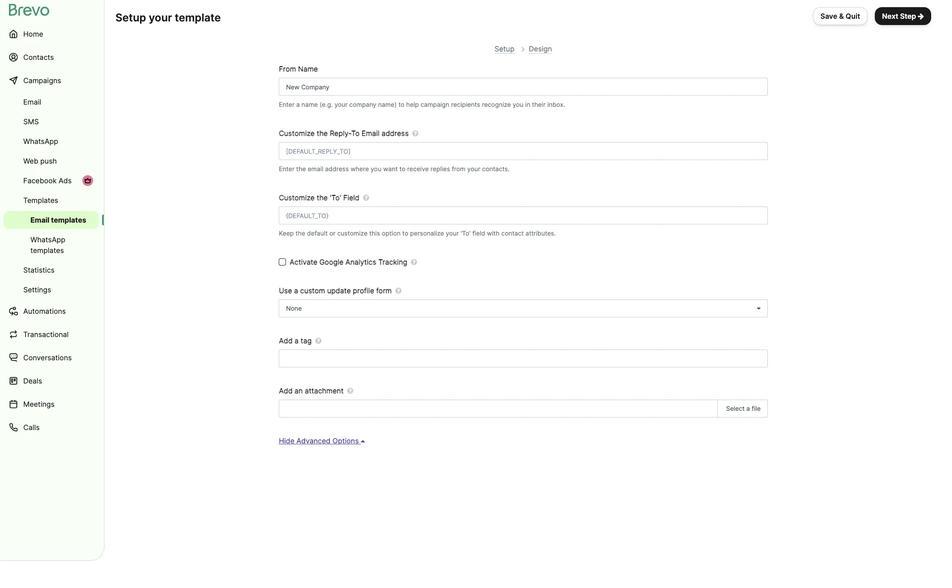 Task type: vqa. For each thing, say whether or not it's contained in the screenshot.
"Enter" for Enter a name (e.g. your company name) to help campaign recipients recognize you in their inbox.
yes



Task type: locate. For each thing, give the bounding box(es) containing it.
0 horizontal spatial setup
[[115, 11, 146, 24]]

facebook ads
[[23, 176, 72, 185]]

0 vertical spatial add
[[279, 337, 293, 346]]

you
[[513, 101, 524, 108], [371, 165, 381, 173]]

customize
[[279, 129, 315, 138], [279, 193, 315, 202]]

question circle image right form
[[395, 287, 402, 294]]

email up the name
[[315, 36, 330, 44]]

email for choose
[[315, 36, 330, 44]]

add a tag
[[279, 337, 312, 346]]

enter
[[279, 101, 295, 108], [279, 165, 295, 173]]

1 vertical spatial whatsapp
[[30, 235, 65, 244]]

1 vertical spatial email
[[308, 165, 323, 173]]

enter up customize the 'to' field
[[279, 165, 295, 173]]

campaign up design
[[537, 36, 566, 44]]

from
[[279, 64, 296, 73]]

a left tag
[[295, 337, 299, 346]]

question circle image for add a tag
[[315, 337, 321, 345]]

contacts
[[23, 53, 54, 62]]

question circle image
[[363, 194, 369, 201], [411, 259, 417, 266], [395, 287, 402, 294], [315, 337, 321, 345]]

email up customize the 'to' field
[[308, 165, 323, 173]]

0 horizontal spatial recipients
[[418, 36, 447, 44]]

select a file
[[726, 405, 761, 413]]

select
[[726, 405, 745, 413]]

1 horizontal spatial campaign
[[537, 36, 566, 44]]

0 vertical spatial or
[[567, 36, 574, 44]]

your left template
[[149, 11, 172, 24]]

to right want
[[400, 165, 406, 173]]

1 vertical spatial email
[[362, 129, 380, 138]]

customize for customize the 'to' field
[[279, 193, 315, 202]]

recipients left inbox
[[418, 36, 447, 44]]

hide advanced options
[[279, 437, 359, 446]]

attachment
[[305, 387, 344, 396]]

templates up statistics link at the top left
[[30, 246, 64, 255]]

setup for setup your template
[[115, 11, 146, 24]]

0 vertical spatial setup
[[115, 11, 146, 24]]

shown
[[375, 36, 394, 44]]

default
[[307, 230, 328, 237]]

0 vertical spatial question circle image
[[412, 130, 418, 137]]

the right choose
[[303, 36, 313, 44]]

campaigns
[[23, 76, 61, 85]]

a left the file
[[747, 405, 750, 413]]

to left the "be"
[[358, 36, 364, 44]]

0 vertical spatial email
[[315, 36, 330, 44]]

0 vertical spatial you
[[513, 101, 524, 108]]

contact
[[501, 230, 524, 237]]

the for customize the 'to' field
[[317, 193, 328, 202]]

customize up the keep
[[279, 193, 315, 202]]

help
[[406, 101, 419, 108]]

save & quit button
[[813, 7, 868, 25]]

2 vertical spatial email
[[30, 216, 49, 225]]

settings link
[[4, 281, 98, 299]]

templates down templates link
[[51, 216, 86, 225]]

whatsapp link
[[4, 132, 98, 150]]

the left field
[[317, 193, 328, 202]]

address left the "be"
[[332, 36, 356, 44]]

whatsapp down email templates link
[[30, 235, 65, 244]]

in left their
[[525, 101, 530, 108]]

0 vertical spatial enter
[[279, 101, 295, 108]]

in right shown
[[396, 36, 401, 44]]

conversations
[[23, 354, 72, 363]]

choose the email address to be shown in your recipients inbox when they receive your campaign or
[[279, 36, 574, 44]]

name
[[298, 64, 318, 73]]

2 vertical spatial address
[[325, 165, 349, 173]]

email down templates
[[30, 216, 49, 225]]

question circle image right tag
[[315, 337, 321, 345]]

email up sms
[[23, 98, 41, 107]]

push
[[40, 157, 57, 166]]

your right 'from'
[[467, 165, 480, 173]]

1 vertical spatial enter
[[279, 165, 295, 173]]

email for enter
[[308, 165, 323, 173]]

inbox.
[[547, 101, 565, 108]]

0 vertical spatial email
[[23, 98, 41, 107]]

email right to at the left top of the page
[[362, 129, 380, 138]]

0 vertical spatial templates
[[51, 216, 86, 225]]

contacts link
[[4, 47, 98, 68]]

0 vertical spatial 'to'
[[330, 193, 341, 202]]

1 vertical spatial setup
[[495, 44, 515, 53]]

your right shown
[[403, 36, 416, 44]]

receive up setup link
[[499, 36, 520, 44]]

None text field
[[279, 350, 768, 368], [279, 400, 718, 418], [279, 350, 768, 368], [279, 400, 718, 418]]

a left name
[[296, 101, 300, 108]]

0 horizontal spatial 'to'
[[330, 193, 341, 202]]

whatsapp up "web push"
[[23, 137, 58, 146]]

question circle image down help
[[412, 130, 418, 137]]

1 vertical spatial recipients
[[451, 101, 480, 108]]

ads
[[59, 176, 72, 185]]

&
[[839, 12, 844, 21]]

1 vertical spatial question circle image
[[347, 388, 353, 395]]

1 horizontal spatial receive
[[499, 36, 520, 44]]

choose
[[279, 36, 302, 44]]

templates
[[51, 216, 86, 225], [30, 246, 64, 255]]

add left an
[[279, 387, 293, 396]]

address down name)
[[382, 129, 409, 138]]

email for email
[[23, 98, 41, 107]]

1 customize from the top
[[279, 129, 315, 138]]

your right personalize
[[446, 230, 459, 237]]

1 vertical spatial or
[[329, 230, 336, 237]]

email templates
[[30, 216, 86, 225]]

to for name)
[[399, 101, 404, 108]]

calls link
[[4, 417, 98, 439]]

1 vertical spatial customize
[[279, 193, 315, 202]]

advanced
[[297, 437, 331, 446]]

email
[[23, 98, 41, 107], [362, 129, 380, 138], [30, 216, 49, 225]]

add an attachment
[[279, 387, 344, 396]]

0 horizontal spatial campaign
[[421, 101, 449, 108]]

the up customize the 'to' field
[[296, 165, 306, 173]]

1 enter from the top
[[279, 101, 295, 108]]

1 vertical spatial campaign
[[421, 101, 449, 108]]

address left where
[[325, 165, 349, 173]]

1 horizontal spatial 'to'
[[461, 230, 471, 237]]

1 horizontal spatial setup
[[495, 44, 515, 53]]

0 vertical spatial address
[[332, 36, 356, 44]]

field
[[343, 193, 360, 202]]

question circle image
[[412, 130, 418, 137], [347, 388, 353, 395]]

to right option
[[402, 230, 408, 237]]

activate
[[290, 258, 317, 267]]

2 customize from the top
[[279, 193, 315, 202]]

to for option
[[402, 230, 408, 237]]

to
[[358, 36, 364, 44], [399, 101, 404, 108], [400, 165, 406, 173], [402, 230, 408, 237]]

(e.g.
[[320, 101, 333, 108]]

question circle image right field
[[363, 194, 369, 201]]

this
[[369, 230, 380, 237]]

file
[[752, 405, 761, 413]]

1 add from the top
[[279, 337, 293, 346]]

left___rvooi image
[[84, 177, 91, 184]]

1 vertical spatial add
[[279, 387, 293, 396]]

templates
[[23, 196, 58, 205]]

customize the 'to' field
[[279, 193, 360, 202]]

replies
[[431, 165, 450, 173]]

recipients left recognize
[[451, 101, 480, 108]]

address for be
[[332, 36, 356, 44]]

campaign right help
[[421, 101, 449, 108]]

0 horizontal spatial receive
[[407, 165, 429, 173]]

add left tag
[[279, 337, 293, 346]]

1 horizontal spatial in
[[525, 101, 530, 108]]

inbox
[[448, 36, 464, 44]]

question circle image right attachment at the bottom of the page
[[347, 388, 353, 395]]

a for enter
[[296, 101, 300, 108]]

1 horizontal spatial question circle image
[[412, 130, 418, 137]]

0 vertical spatial customize
[[279, 129, 315, 138]]

question circle image right 'tracking'
[[411, 259, 417, 266]]

hide
[[279, 437, 295, 446]]

campaign
[[537, 36, 566, 44], [421, 101, 449, 108]]

to left help
[[399, 101, 404, 108]]

2 add from the top
[[279, 387, 293, 396]]

customize for customize the reply-to email address
[[279, 129, 315, 138]]

you left want
[[371, 165, 381, 173]]

receive left replies
[[407, 165, 429, 173]]

customize
[[337, 230, 368, 237]]

options
[[333, 437, 359, 446]]

a right use
[[294, 286, 298, 295]]

you down "[default_from_name]" text field
[[513, 101, 524, 108]]

the right the keep
[[296, 230, 305, 237]]

none
[[286, 305, 302, 312]]

0 vertical spatial whatsapp
[[23, 137, 58, 146]]

web push
[[23, 157, 57, 166]]

templates inside whatsapp templates
[[30, 246, 64, 255]]

profile
[[353, 286, 374, 295]]

customize down name
[[279, 129, 315, 138]]

statistics link
[[4, 261, 98, 279]]

caret up image
[[361, 438, 365, 445]]

they
[[484, 36, 497, 44]]

the
[[303, 36, 313, 44], [317, 129, 328, 138], [296, 165, 306, 173], [317, 193, 328, 202], [296, 230, 305, 237]]

customize the reply-to email address
[[279, 129, 409, 138]]

1 vertical spatial you
[[371, 165, 381, 173]]

0 horizontal spatial or
[[329, 230, 336, 237]]

add
[[279, 337, 293, 346], [279, 387, 293, 396]]

in
[[396, 36, 401, 44], [525, 101, 530, 108]]

a for use
[[294, 286, 298, 295]]

{DEFAULT_TO} text field
[[279, 207, 768, 225]]

design link
[[529, 44, 552, 54]]

whatsapp
[[23, 137, 58, 146], [30, 235, 65, 244]]

enter for enter the email address where you want to receive replies from your contacts.
[[279, 165, 295, 173]]

campaigns link
[[4, 70, 98, 91]]

1 horizontal spatial you
[[513, 101, 524, 108]]

1 vertical spatial receive
[[407, 165, 429, 173]]

enter left name
[[279, 101, 295, 108]]

2 enter from the top
[[279, 165, 295, 173]]

want
[[383, 165, 398, 173]]

facebook ads link
[[4, 172, 98, 190]]

0 horizontal spatial question circle image
[[347, 388, 353, 395]]

1 vertical spatial templates
[[30, 246, 64, 255]]

email
[[315, 36, 330, 44], [308, 165, 323, 173]]

[DEFAULT_REPLY_TO] text field
[[279, 142, 768, 160]]

save & quit
[[821, 12, 860, 21]]

0 vertical spatial in
[[396, 36, 401, 44]]

the left reply-
[[317, 129, 328, 138]]

recognize
[[482, 101, 511, 108]]

attributes.
[[526, 230, 556, 237]]

a for select
[[747, 405, 750, 413]]



Task type: describe. For each thing, give the bounding box(es) containing it.
form
[[376, 286, 392, 295]]

the for keep the default or customize this option to personalize your 'to' field with contact attributes.
[[296, 230, 305, 237]]

update
[[327, 286, 351, 295]]

whatsapp templates
[[30, 235, 65, 255]]

design
[[529, 44, 552, 53]]

a for add
[[295, 337, 299, 346]]

templates for email templates
[[51, 216, 86, 225]]

[DEFAULT_FROM_NAME] text field
[[279, 78, 768, 96]]

meetings
[[23, 400, 55, 409]]

personalize
[[410, 230, 444, 237]]

enter a name (e.g. your company name) to help campaign recipients recognize you in their inbox.
[[279, 101, 565, 108]]

use
[[279, 286, 292, 295]]

custom
[[300, 286, 325, 295]]

facebook
[[23, 176, 57, 185]]

question circle image for customize the 'to' field
[[363, 194, 369, 201]]

whatsapp for whatsapp
[[23, 137, 58, 146]]

setup link
[[495, 44, 515, 54]]

0 vertical spatial campaign
[[537, 36, 566, 44]]

tag
[[301, 337, 312, 346]]

arrow right image
[[918, 13, 924, 20]]

enter for enter a name (e.g. your company name) to help campaign recipients recognize you in their inbox.
[[279, 101, 295, 108]]

keep the default or customize this option to personalize your 'to' field with contact attributes.
[[279, 230, 556, 237]]

transactional link
[[4, 324, 98, 346]]

0 horizontal spatial in
[[396, 36, 401, 44]]

activate google analytics tracking
[[290, 258, 407, 267]]

to
[[351, 129, 360, 138]]

home link
[[4, 23, 98, 45]]

sms link
[[4, 113, 98, 131]]

automations link
[[4, 301, 98, 322]]

keep
[[279, 230, 294, 237]]

from
[[452, 165, 466, 173]]

hide advanced options link
[[279, 437, 365, 446]]

option
[[382, 230, 401, 237]]

1 vertical spatial 'to'
[[461, 230, 471, 237]]

be
[[365, 36, 373, 44]]

transactional
[[23, 330, 69, 339]]

0 horizontal spatial you
[[371, 165, 381, 173]]

from name
[[279, 64, 318, 73]]

question circle image for add an attachment
[[347, 388, 353, 395]]

whatsapp for whatsapp templates
[[30, 235, 65, 244]]

use a custom update profile form
[[279, 286, 392, 295]]

google
[[319, 258, 344, 267]]

email for email templates
[[30, 216, 49, 225]]

field
[[472, 230, 485, 237]]

1 horizontal spatial recipients
[[451, 101, 480, 108]]

question circle image for use a custom update profile form
[[395, 287, 402, 294]]

conversations link
[[4, 347, 98, 369]]

meetings link
[[4, 394, 98, 415]]

home
[[23, 30, 43, 38]]

automations
[[23, 307, 66, 316]]

template
[[175, 11, 221, 24]]

web push link
[[4, 152, 98, 170]]

deals
[[23, 377, 42, 386]]

contacts.
[[482, 165, 510, 173]]

quit
[[846, 12, 860, 21]]

whatsapp templates link
[[4, 231, 98, 260]]

sms
[[23, 117, 39, 126]]

to for want
[[400, 165, 406, 173]]

their
[[532, 101, 546, 108]]

web
[[23, 157, 38, 166]]

templates link
[[4, 192, 98, 209]]

question circle image for customize the reply-to email address
[[412, 130, 418, 137]]

the for customize the reply-to email address
[[317, 129, 328, 138]]

reply-
[[330, 129, 351, 138]]

next step
[[882, 12, 916, 21]]

none button
[[279, 300, 768, 318]]

enter the email address where you want to receive replies from your contacts.
[[279, 165, 510, 173]]

tracking
[[378, 258, 407, 267]]

when
[[466, 36, 482, 44]]

statistics
[[23, 266, 55, 275]]

name)
[[378, 101, 397, 108]]

1 vertical spatial address
[[382, 129, 409, 138]]

1 vertical spatial in
[[525, 101, 530, 108]]

setup your template
[[115, 11, 221, 24]]

add for add a tag
[[279, 337, 293, 346]]

email link
[[4, 93, 98, 111]]

settings
[[23, 286, 51, 294]]

address for you
[[325, 165, 349, 173]]

the for enter the email address where you want to receive replies from your contacts.
[[296, 165, 306, 173]]

next
[[882, 12, 898, 21]]

setup for setup
[[495, 44, 515, 53]]

0 vertical spatial receive
[[499, 36, 520, 44]]

1 horizontal spatial or
[[567, 36, 574, 44]]

company
[[349, 101, 376, 108]]

email templates link
[[4, 211, 98, 229]]

your up design
[[522, 36, 535, 44]]

add for add an attachment
[[279, 387, 293, 396]]

an
[[295, 387, 303, 396]]

0 vertical spatial recipients
[[418, 36, 447, 44]]

next step button
[[875, 7, 931, 25]]

templates for whatsapp templates
[[30, 246, 64, 255]]

with
[[487, 230, 500, 237]]

analytics
[[346, 258, 376, 267]]

your right (e.g.
[[335, 101, 348, 108]]

caret down image
[[757, 306, 761, 312]]

the for choose the email address to be shown in your recipients inbox when they receive your campaign or
[[303, 36, 313, 44]]

name
[[302, 101, 318, 108]]



